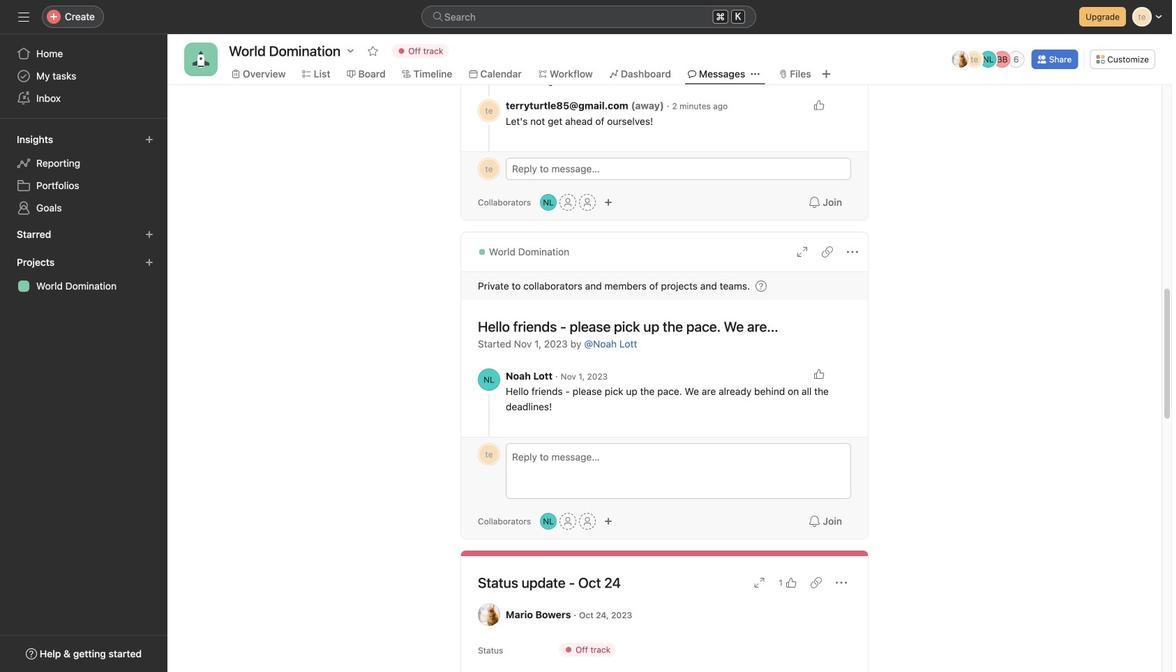 Task type: locate. For each thing, give the bounding box(es) containing it.
1 like. click to like this task image
[[786, 577, 797, 589]]

more actions image
[[836, 577, 848, 589]]

add to starred image
[[367, 45, 379, 57]]

insights element
[[0, 127, 168, 222]]

projects element
[[0, 250, 168, 300]]

1 vertical spatial 0 likes. click to like this message comment image
[[814, 369, 825, 380]]

0 vertical spatial 0 likes. click to like this message comment image
[[814, 99, 825, 111]]

1 0 likes. click to like this message comment image from the top
[[814, 99, 825, 111]]

add or remove collaborators image
[[540, 194, 557, 211], [605, 198, 613, 207], [605, 517, 613, 526]]

0 likes. click to like this message comment image
[[814, 99, 825, 111], [814, 369, 825, 380]]

open user profile image
[[478, 369, 501, 391]]

new project or portfolio image
[[145, 258, 154, 267]]

rocket image
[[193, 51, 209, 68]]

None field
[[422, 6, 757, 28]]

2 0 likes. click to like this message comment image from the top
[[814, 369, 825, 380]]

full screen image
[[797, 246, 808, 258]]



Task type: describe. For each thing, give the bounding box(es) containing it.
copy link image
[[822, 246, 834, 258]]

copy link image
[[811, 577, 822, 589]]

add or remove collaborators image
[[540, 513, 557, 530]]

new insights image
[[145, 135, 154, 144]]

Search tasks, projects, and more text field
[[422, 6, 757, 28]]

add items to starred image
[[145, 230, 154, 239]]

hide sidebar image
[[18, 11, 29, 22]]

full screen image
[[754, 577, 765, 589]]

global element
[[0, 34, 168, 118]]



Task type: vqa. For each thing, say whether or not it's contained in the screenshot.
Send message
no



